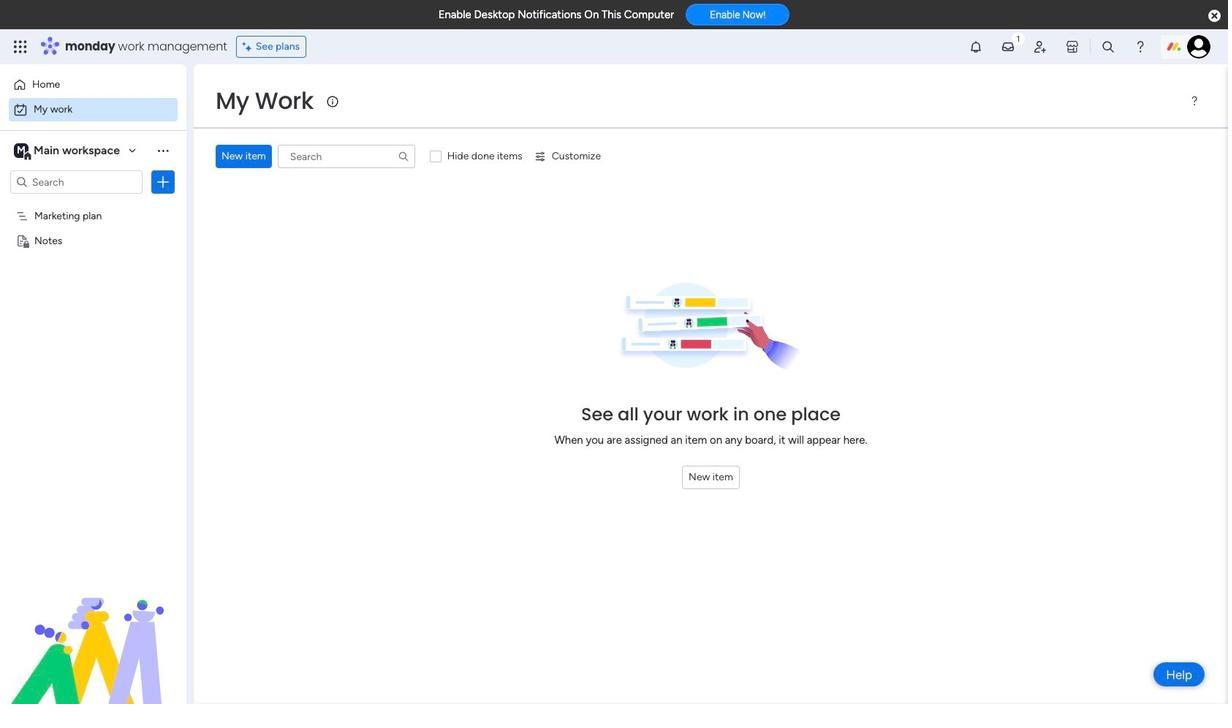 Task type: locate. For each thing, give the bounding box(es) containing it.
update feed image
[[1001, 40, 1016, 54]]

search everything image
[[1102, 40, 1116, 54]]

menu image
[[1189, 95, 1201, 107]]

workspace selection element
[[14, 142, 122, 161]]

kendall parks image
[[1188, 35, 1211, 59]]

list box
[[0, 200, 187, 450]]

option
[[9, 73, 178, 97], [9, 98, 178, 121], [0, 202, 187, 205]]

lottie animation element
[[0, 557, 187, 704]]

1 vertical spatial option
[[9, 98, 178, 121]]

None search field
[[278, 145, 415, 168]]

workspace options image
[[156, 143, 170, 158]]

private board image
[[15, 233, 29, 247]]

workspace image
[[14, 143, 29, 159]]

options image
[[156, 175, 170, 189]]

see plans image
[[243, 39, 256, 55]]

help image
[[1134, 40, 1148, 54]]

welcome to my work feature image image
[[619, 283, 804, 372]]

2 vertical spatial option
[[0, 202, 187, 205]]

Filter dashboard by text search field
[[278, 145, 415, 168]]

notifications image
[[969, 40, 984, 54]]

0 vertical spatial option
[[9, 73, 178, 97]]



Task type: describe. For each thing, give the bounding box(es) containing it.
invite members image
[[1034, 40, 1048, 54]]

Search in workspace field
[[31, 174, 122, 191]]

monday marketplace image
[[1066, 40, 1080, 54]]

select product image
[[13, 40, 28, 54]]

1 image
[[1012, 30, 1026, 46]]

dapulse close image
[[1209, 9, 1222, 23]]

lottie animation image
[[0, 557, 187, 704]]

search image
[[398, 151, 409, 162]]



Task type: vqa. For each thing, say whether or not it's contained in the screenshot.
the bottom heading
no



